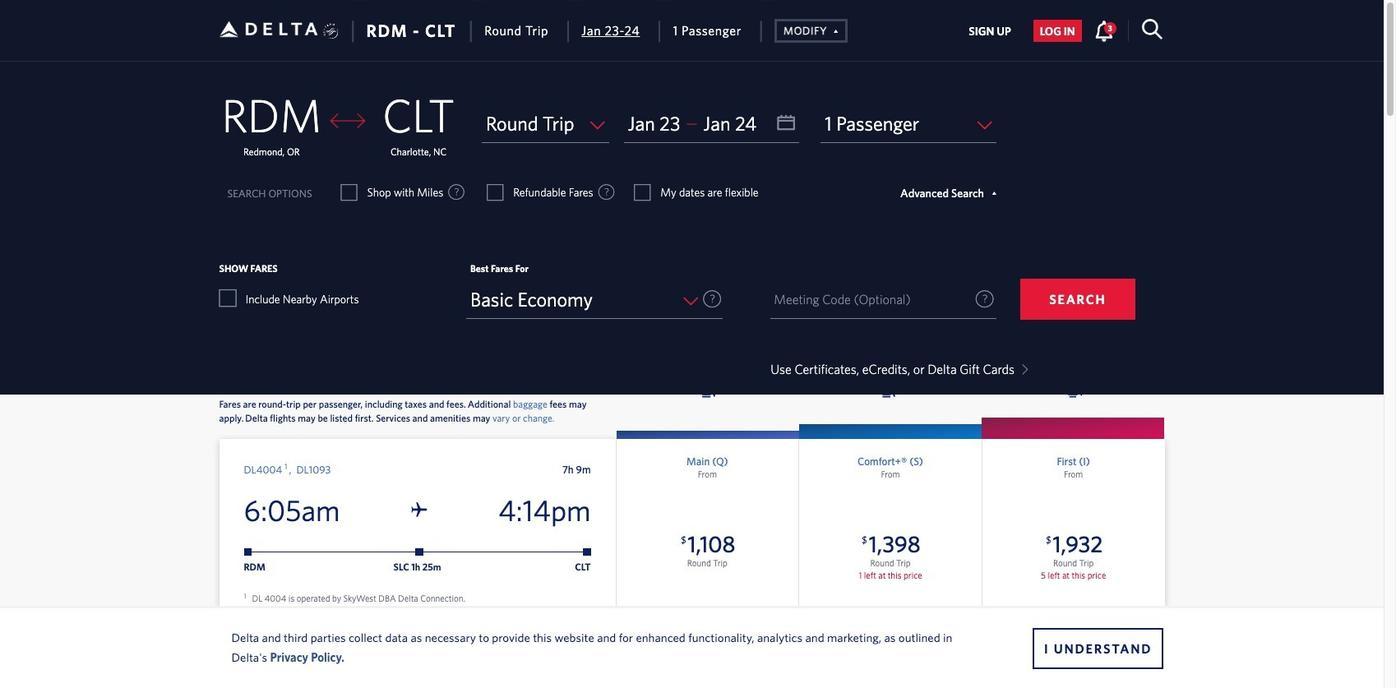Task type: locate. For each thing, give the bounding box(es) containing it.
plane image
[[412, 503, 427, 519]]

main content
[[810, 119, 988, 160]]

None checkbox
[[342, 184, 357, 201], [488, 184, 503, 201], [635, 184, 650, 201], [342, 184, 357, 201], [488, 184, 503, 201], [635, 184, 650, 201]]

None checkbox
[[219, 290, 236, 306]]

advsearchtriangle up image
[[828, 22, 839, 37]]

delta air lines image
[[219, 4, 318, 55]]

None field
[[482, 104, 609, 143], [821, 104, 997, 143], [466, 280, 723, 319], [482, 104, 609, 143], [821, 104, 997, 143], [466, 280, 723, 319]]

show price in element
[[810, 119, 988, 130]]

None text field
[[624, 104, 800, 143]]

Meeting Code (Optional) text field
[[771, 280, 997, 319]]



Task type: vqa. For each thing, say whether or not it's contained in the screenshot.
Show Price In element
yes



Task type: describe. For each thing, give the bounding box(es) containing it.
skyteam image
[[323, 6, 339, 57]]

dropdown caret image
[[1018, 364, 1028, 375]]

banner image image
[[613, 185, 1164, 320]]



